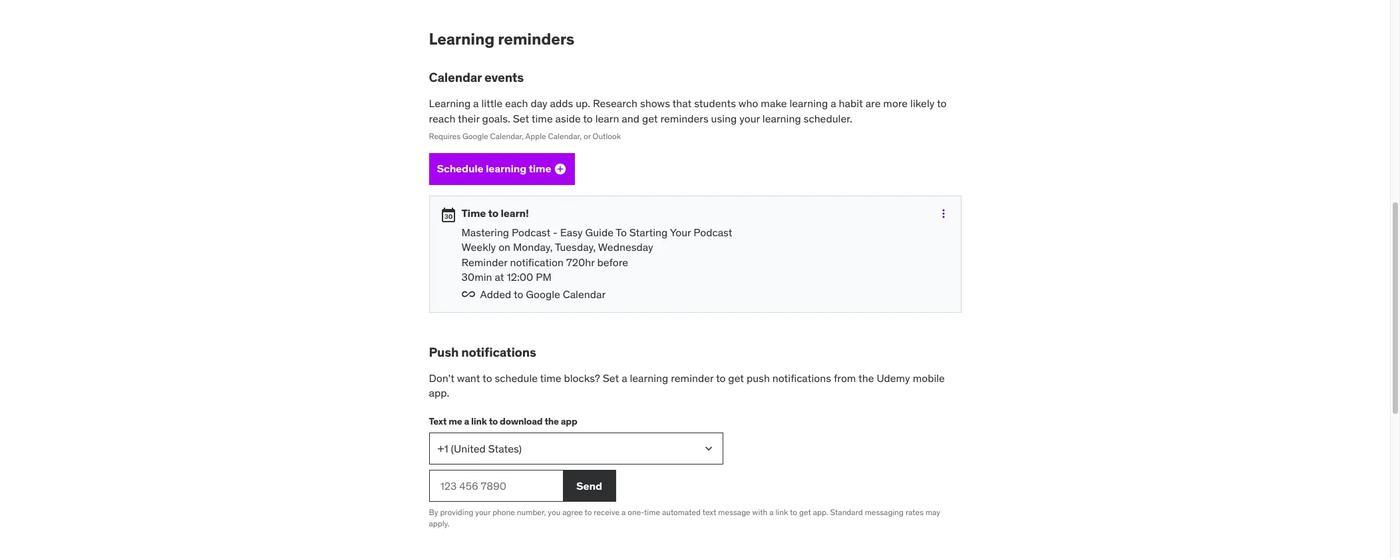 Task type: describe. For each thing, give the bounding box(es) containing it.
learning for learning reminders
[[429, 28, 495, 49]]

a up scheduler.
[[831, 97, 836, 110]]

up.
[[576, 97, 590, 110]]

the inside don't want to schedule time blocks? set a learning reminder to get push notifications from the udemy mobile app.
[[859, 371, 874, 385]]

0 horizontal spatial calendar
[[429, 69, 482, 85]]

reach
[[429, 112, 456, 125]]

google inside learning a little each day adds up. research shows that students who make learning a habit are more likely to reach their goals. set time aside to learn and get reminders using your learning scheduler. requires google calendar, apple calendar, or outlook
[[463, 131, 488, 141]]

learning down make
[[763, 112, 801, 125]]

aside
[[555, 112, 581, 125]]

that
[[673, 97, 692, 110]]

to down 'up.'
[[583, 112, 593, 125]]

2 calendar, from the left
[[548, 131, 582, 141]]

schedule
[[437, 162, 484, 175]]

more learning reminder actions image
[[937, 207, 950, 220]]

blocks?
[[564, 371, 600, 385]]

more
[[883, 97, 908, 110]]

time inside learning a little each day adds up. research shows that students who make learning a habit are more likely to reach their goals. set time aside to learn and get reminders using your learning scheduler. requires google calendar, apple calendar, or outlook
[[532, 112, 553, 125]]

send
[[577, 479, 602, 492]]

from
[[834, 371, 856, 385]]

0 horizontal spatial the
[[545, 416, 559, 428]]

monday,
[[513, 241, 553, 254]]

research
[[593, 97, 638, 110]]

learning inside don't want to schedule time blocks? set a learning reminder to get push notifications from the udemy mobile app.
[[630, 371, 669, 385]]

1 horizontal spatial google
[[526, 287, 560, 301]]

learn!
[[501, 206, 529, 219]]

set inside don't want to schedule time blocks? set a learning reminder to get push notifications from the udemy mobile app.
[[603, 371, 619, 385]]

to right reminder
[[716, 371, 726, 385]]

text me a link to download the app
[[429, 416, 578, 428]]

goals.
[[482, 112, 510, 125]]

schedule learning time
[[437, 162, 551, 175]]

your inside learning a little each day adds up. research shows that students who make learning a habit are more likely to reach their goals. set time aside to learn and get reminders using your learning scheduler. requires google calendar, apple calendar, or outlook
[[740, 112, 760, 125]]

habit
[[839, 97, 863, 110]]

at
[[495, 270, 504, 284]]

schedule learning time button
[[429, 153, 575, 185]]

text
[[429, 416, 447, 428]]

don't want to schedule time blocks? set a learning reminder to get push notifications from the udemy mobile app.
[[429, 371, 945, 399]]

to left the download
[[489, 416, 498, 428]]

tuesday,
[[555, 241, 596, 254]]

your
[[670, 226, 691, 239]]

standard
[[830, 507, 863, 517]]

requires
[[429, 131, 461, 141]]

notification
[[510, 255, 564, 269]]

send button
[[563, 470, 616, 502]]

small image
[[462, 287, 475, 301]]

a left one-
[[622, 507, 626, 517]]

messaging
[[865, 507, 904, 517]]

0 vertical spatial link
[[471, 416, 487, 428]]

1 calendar, from the left
[[490, 131, 524, 141]]

30min
[[462, 270, 492, 284]]

rates
[[906, 507, 924, 517]]

download
[[500, 416, 543, 428]]

a right with
[[770, 507, 774, 517]]

shows
[[640, 97, 670, 110]]

learning a little each day adds up. research shows that students who make learning a habit are more likely to reach their goals. set time aside to learn and get reminders using your learning scheduler. requires google calendar, apple calendar, or outlook
[[429, 97, 947, 141]]

a inside don't want to schedule time blocks? set a learning reminder to get push notifications from the udemy mobile app.
[[622, 371, 627, 385]]

are
[[866, 97, 881, 110]]

medium image
[[440, 207, 456, 223]]

each
[[505, 97, 528, 110]]

before
[[597, 255, 628, 269]]

to
[[616, 226, 627, 239]]

720hr
[[566, 255, 595, 269]]

adds
[[550, 97, 573, 110]]

push
[[429, 344, 459, 360]]

using
[[711, 112, 737, 125]]

-
[[553, 226, 558, 239]]

app. inside don't want to schedule time blocks? set a learning reminder to get push notifications from the udemy mobile app.
[[429, 386, 449, 399]]

0 vertical spatial reminders
[[498, 28, 575, 49]]

your inside by providing your phone number, you agree to receive a one-time automated text message with a link to get app. standard messaging rates may apply.
[[475, 507, 491, 517]]

123 456 7890 text field
[[429, 470, 563, 502]]

want
[[457, 371, 480, 385]]

learning up scheduler.
[[790, 97, 828, 110]]

outlook
[[593, 131, 621, 141]]

by providing your phone number, you agree to receive a one-time automated text message with a link to get app. standard messaging rates may apply.
[[429, 507, 941, 529]]

time inside by providing your phone number, you agree to receive a one-time automated text message with a link to get app. standard messaging rates may apply.
[[644, 507, 660, 517]]

wednesday
[[598, 241, 653, 254]]

get inside by providing your phone number, you agree to receive a one-time automated text message with a link to get app. standard messaging rates may apply.
[[799, 507, 811, 517]]

to right want
[[483, 371, 492, 385]]

number,
[[517, 507, 546, 517]]

apply.
[[429, 519, 450, 529]]

their
[[458, 112, 480, 125]]

starting
[[629, 226, 668, 239]]

app
[[561, 416, 578, 428]]

reminder
[[462, 255, 508, 269]]

calendar events
[[429, 69, 524, 85]]



Task type: locate. For each thing, give the bounding box(es) containing it.
0 horizontal spatial podcast
[[512, 226, 551, 239]]

1 horizontal spatial calendar
[[563, 287, 606, 301]]

podcast
[[512, 226, 551, 239], [694, 226, 733, 239]]

learn
[[596, 112, 619, 125]]

a
[[473, 97, 479, 110], [831, 97, 836, 110], [622, 371, 627, 385], [464, 416, 469, 428], [622, 507, 626, 517], [770, 507, 774, 517]]

automated
[[662, 507, 701, 517]]

1 vertical spatial link
[[776, 507, 788, 517]]

0 vertical spatial calendar
[[429, 69, 482, 85]]

calendar, down 'aside'
[[548, 131, 582, 141]]

notifications up schedule at the bottom
[[461, 344, 536, 360]]

time inside don't want to schedule time blocks? set a learning reminder to get push notifications from the udemy mobile app.
[[540, 371, 562, 385]]

to right "time"
[[488, 206, 499, 219]]

1 horizontal spatial set
[[603, 371, 619, 385]]

don't
[[429, 371, 455, 385]]

by
[[429, 507, 438, 517]]

set down each
[[513, 112, 529, 125]]

1 podcast from the left
[[512, 226, 551, 239]]

1 horizontal spatial reminders
[[661, 112, 709, 125]]

learning inside button
[[486, 162, 527, 175]]

time left 'blocks?'
[[540, 371, 562, 385]]

students
[[694, 97, 736, 110]]

time left small image
[[529, 162, 551, 175]]

0 vertical spatial notifications
[[461, 344, 536, 360]]

1 vertical spatial notifications
[[773, 371, 831, 385]]

1 vertical spatial reminders
[[661, 112, 709, 125]]

1 horizontal spatial the
[[859, 371, 874, 385]]

0 vertical spatial get
[[642, 112, 658, 125]]

me
[[449, 416, 462, 428]]

added to google calendar
[[480, 287, 606, 301]]

1 horizontal spatial link
[[776, 507, 788, 517]]

mastering
[[462, 226, 509, 239]]

time down day on the left
[[532, 112, 553, 125]]

app. inside by providing your phone number, you agree to receive a one-time automated text message with a link to get app. standard messaging rates may apply.
[[813, 507, 829, 517]]

notifications
[[461, 344, 536, 360], [773, 371, 831, 385]]

learning
[[429, 28, 495, 49], [429, 97, 471, 110]]

your
[[740, 112, 760, 125], [475, 507, 491, 517]]

get inside learning a little each day adds up. research shows that students who make learning a habit are more likely to reach their goals. set time aside to learn and get reminders using your learning scheduler. requires google calendar, apple calendar, or outlook
[[642, 112, 658, 125]]

1 horizontal spatial your
[[740, 112, 760, 125]]

0 vertical spatial your
[[740, 112, 760, 125]]

get inside don't want to schedule time blocks? set a learning reminder to get push notifications from the udemy mobile app.
[[728, 371, 744, 385]]

0 horizontal spatial link
[[471, 416, 487, 428]]

added
[[480, 287, 511, 301]]

app.
[[429, 386, 449, 399], [813, 507, 829, 517]]

0 vertical spatial app.
[[429, 386, 449, 399]]

0 vertical spatial set
[[513, 112, 529, 125]]

0 vertical spatial the
[[859, 371, 874, 385]]

one-
[[628, 507, 644, 517]]

on
[[499, 241, 511, 254]]

small image
[[554, 162, 567, 176]]

notifications inside don't want to schedule time blocks? set a learning reminder to get push notifications from the udemy mobile app.
[[773, 371, 831, 385]]

text
[[703, 507, 717, 517]]

your down who
[[740, 112, 760, 125]]

link
[[471, 416, 487, 428], [776, 507, 788, 517]]

time left automated
[[644, 507, 660, 517]]

2 podcast from the left
[[694, 226, 733, 239]]

schedule
[[495, 371, 538, 385]]

1 vertical spatial app.
[[813, 507, 829, 517]]

1 vertical spatial learning
[[429, 97, 471, 110]]

easy
[[560, 226, 583, 239]]

little
[[482, 97, 503, 110]]

with
[[753, 507, 768, 517]]

a left little
[[473, 97, 479, 110]]

to down 12:00
[[514, 287, 524, 301]]

udemy
[[877, 371, 910, 385]]

2 vertical spatial get
[[799, 507, 811, 517]]

learning down apple
[[486, 162, 527, 175]]

0 horizontal spatial set
[[513, 112, 529, 125]]

notifications left from
[[773, 371, 831, 385]]

calendar down 720hr
[[563, 287, 606, 301]]

to right with
[[790, 507, 797, 517]]

0 horizontal spatial calendar,
[[490, 131, 524, 141]]

reminders up 'events'
[[498, 28, 575, 49]]

0 horizontal spatial google
[[463, 131, 488, 141]]

1 vertical spatial the
[[545, 416, 559, 428]]

to right likely
[[937, 97, 947, 110]]

1 vertical spatial get
[[728, 371, 744, 385]]

2 horizontal spatial get
[[799, 507, 811, 517]]

1 learning from the top
[[429, 28, 495, 49]]

day
[[531, 97, 548, 110]]

learning for learning a little each day adds up. research shows that students who make learning a habit are more likely to reach their goals. set time aside to learn and get reminders using your learning scheduler. requires google calendar, apple calendar, or outlook
[[429, 97, 471, 110]]

the left app
[[545, 416, 559, 428]]

get left "push"
[[728, 371, 744, 385]]

likely
[[911, 97, 935, 110]]

to inside the time to learn! mastering podcast -  easy guide to starting your podcast weekly on monday, tuesday, wednesday reminder notification 720hr before 30min at 12:00 pm
[[488, 206, 499, 219]]

set right 'blocks?'
[[603, 371, 619, 385]]

set inside learning a little each day adds up. research shows that students who make learning a habit are more likely to reach their goals. set time aside to learn and get reminders using your learning scheduler. requires google calendar, apple calendar, or outlook
[[513, 112, 529, 125]]

time
[[532, 112, 553, 125], [529, 162, 551, 175], [540, 371, 562, 385], [644, 507, 660, 517]]

1 vertical spatial set
[[603, 371, 619, 385]]

weekly
[[462, 241, 496, 254]]

the right from
[[859, 371, 874, 385]]

to right the agree
[[585, 507, 592, 517]]

1 horizontal spatial notifications
[[773, 371, 831, 385]]

0 horizontal spatial your
[[475, 507, 491, 517]]

time to learn! mastering podcast -  easy guide to starting your podcast weekly on monday, tuesday, wednesday reminder notification 720hr before 30min at 12:00 pm
[[462, 206, 733, 284]]

to
[[937, 97, 947, 110], [583, 112, 593, 125], [488, 206, 499, 219], [514, 287, 524, 301], [483, 371, 492, 385], [716, 371, 726, 385], [489, 416, 498, 428], [585, 507, 592, 517], [790, 507, 797, 517]]

phone
[[493, 507, 515, 517]]

1 horizontal spatial get
[[728, 371, 744, 385]]

reminders down that on the left of the page
[[661, 112, 709, 125]]

pm
[[536, 270, 552, 284]]

1 vertical spatial calendar
[[563, 287, 606, 301]]

may
[[926, 507, 941, 517]]

reminders
[[498, 28, 575, 49], [661, 112, 709, 125]]

learning inside learning a little each day adds up. research shows that students who make learning a habit are more likely to reach their goals. set time aside to learn and get reminders using your learning scheduler. requires google calendar, apple calendar, or outlook
[[429, 97, 471, 110]]

calendar
[[429, 69, 482, 85], [563, 287, 606, 301]]

a right 'blocks?'
[[622, 371, 627, 385]]

link inside by providing your phone number, you agree to receive a one-time automated text message with a link to get app. standard messaging rates may apply.
[[776, 507, 788, 517]]

agree
[[563, 507, 583, 517]]

google down their
[[463, 131, 488, 141]]

or
[[584, 131, 591, 141]]

make
[[761, 97, 787, 110]]

get down shows
[[642, 112, 658, 125]]

you
[[548, 507, 561, 517]]

learning up calendar events
[[429, 28, 495, 49]]

a right me
[[464, 416, 469, 428]]

learning left reminder
[[630, 371, 669, 385]]

calendar, down goals.
[[490, 131, 524, 141]]

0 horizontal spatial reminders
[[498, 28, 575, 49]]

1 horizontal spatial podcast
[[694, 226, 733, 239]]

message
[[718, 507, 751, 517]]

app. left standard
[[813, 507, 829, 517]]

0 horizontal spatial get
[[642, 112, 658, 125]]

reminder
[[671, 371, 714, 385]]

app. down don't
[[429, 386, 449, 399]]

get left standard
[[799, 507, 811, 517]]

0 horizontal spatial app.
[[429, 386, 449, 399]]

learning
[[790, 97, 828, 110], [763, 112, 801, 125], [486, 162, 527, 175], [630, 371, 669, 385]]

events
[[485, 69, 524, 85]]

your left phone
[[475, 507, 491, 517]]

podcast up monday,
[[512, 226, 551, 239]]

link right me
[[471, 416, 487, 428]]

1 vertical spatial your
[[475, 507, 491, 517]]

time
[[462, 206, 486, 219]]

guide
[[585, 226, 614, 239]]

set
[[513, 112, 529, 125], [603, 371, 619, 385]]

time inside schedule learning time button
[[529, 162, 551, 175]]

1 horizontal spatial calendar,
[[548, 131, 582, 141]]

0 horizontal spatial notifications
[[461, 344, 536, 360]]

link right with
[[776, 507, 788, 517]]

calendar up reach
[[429, 69, 482, 85]]

receive
[[594, 507, 620, 517]]

learning up reach
[[429, 97, 471, 110]]

reminders inside learning a little each day adds up. research shows that students who make learning a habit are more likely to reach their goals. set time aside to learn and get reminders using your learning scheduler. requires google calendar, apple calendar, or outlook
[[661, 112, 709, 125]]

12:00
[[507, 270, 533, 284]]

who
[[739, 97, 758, 110]]

calendar,
[[490, 131, 524, 141], [548, 131, 582, 141]]

and
[[622, 112, 640, 125]]

scheduler.
[[804, 112, 853, 125]]

apple
[[526, 131, 546, 141]]

push notifications
[[429, 344, 536, 360]]

providing
[[440, 507, 473, 517]]

podcast right the your
[[694, 226, 733, 239]]

2 learning from the top
[[429, 97, 471, 110]]

google down the pm
[[526, 287, 560, 301]]

mobile
[[913, 371, 945, 385]]

learning reminders
[[429, 28, 575, 49]]

push
[[747, 371, 770, 385]]

0 vertical spatial learning
[[429, 28, 495, 49]]

1 horizontal spatial app.
[[813, 507, 829, 517]]

google
[[463, 131, 488, 141], [526, 287, 560, 301]]

0 vertical spatial google
[[463, 131, 488, 141]]

1 vertical spatial google
[[526, 287, 560, 301]]



Task type: vqa. For each thing, say whether or not it's contained in the screenshot.
EVENTS
yes



